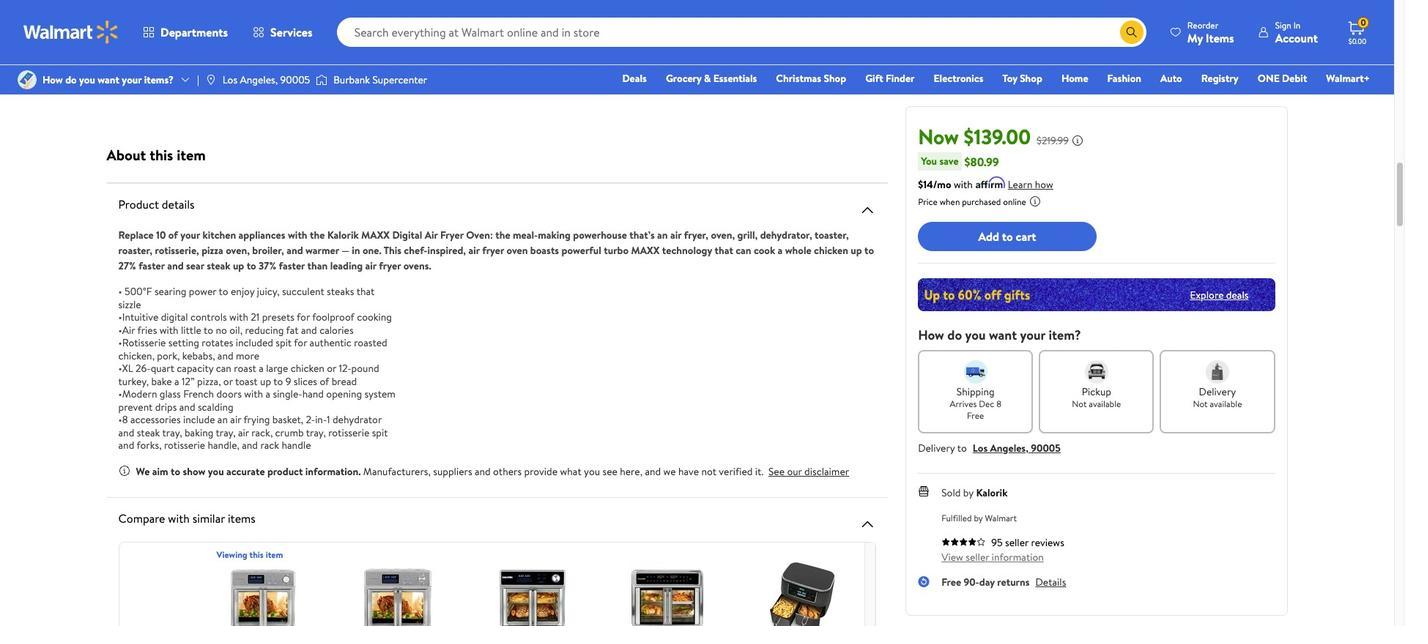 Task type: describe. For each thing, give the bounding box(es) containing it.
online
[[1004, 196, 1027, 208]]

home link
[[1055, 70, 1095, 86]]

by for fulfilled
[[974, 512, 983, 525]]

explore deals link
[[1185, 282, 1255, 308]]

this for about
[[150, 145, 173, 165]]

&
[[704, 71, 711, 86]]

do for how do you want your item?
[[948, 326, 962, 344]]

learn
[[1008, 177, 1033, 192]]

that inside replace 10 of your kitchen appliances with the kalorik maxx digital air fryer oven: the meal-making powerhouse that's an air fryer, oven, grill, dehydrator, toaster, roaster, rotisserie, pizza oven, broiler, and warmer — in one. this chef-inspired, air fryer oven boasts powerful turbo maxx technology that can cook a whole chicken up to 27% faster and sear steak up to 37% faster than leading air fryer ovens.
[[715, 243, 734, 258]]

debit
[[1283, 71, 1308, 86]]

do for how do you want your items?
[[65, 73, 77, 87]]

shipping
[[957, 385, 995, 399]]

how
[[1035, 177, 1054, 192]]

0
[[1361, 16, 1367, 29]]

to right aim
[[171, 464, 180, 479]]

calories
[[320, 323, 354, 337]]

•xl
[[118, 361, 133, 376]]

save
[[940, 154, 959, 169]]

not for pickup
[[1072, 398, 1087, 410]]

1 vertical spatial oven,
[[226, 243, 250, 258]]

$219.99
[[1037, 133, 1069, 148]]

turkey,
[[118, 374, 149, 389]]

0 horizontal spatial angeles,
[[240, 73, 278, 87]]

technology
[[662, 243, 712, 258]]

how for how do you want your items?
[[43, 73, 63, 87]]

in
[[352, 243, 360, 258]]

forks,
[[137, 438, 162, 453]]

want for items?
[[98, 73, 119, 87]]

oven
[[507, 243, 528, 258]]

1 horizontal spatial rotisserie
[[328, 425, 370, 440]]

searing
[[155, 284, 186, 299]]

shop for christmas shop
[[824, 71, 847, 86]]

air down oven:
[[469, 243, 480, 258]]

about
[[107, 145, 146, 165]]

gift finder
[[866, 71, 915, 86]]

chef-
[[404, 243, 428, 258]]

$0.00
[[1349, 36, 1367, 46]]

information
[[992, 550, 1044, 565]]

day for 108
[[316, 46, 329, 59]]

toaster,
[[815, 228, 849, 243]]

153
[[156, 23, 169, 35]]

1 vertical spatial spit
[[372, 425, 388, 440]]

0 horizontal spatial rotisserie
[[164, 438, 205, 453]]

seller for view
[[966, 550, 990, 565]]

with left 21
[[229, 310, 248, 325]]

one.
[[363, 243, 382, 258]]

my
[[1188, 30, 1203, 46]]

rotates
[[202, 336, 233, 350]]

1 vertical spatial los
[[973, 441, 988, 456]]

air left rack,
[[238, 425, 249, 440]]

drips
[[155, 400, 177, 414]]

search icon image
[[1126, 26, 1138, 38]]

kalorik inside replace 10 of your kitchen appliances with the kalorik maxx digital air fryer oven: the meal-making powerhouse that's an air fryer, oven, grill, dehydrator, toaster, roaster, rotisserie, pizza oven, broiler, and warmer — in one. this chef-inspired, air fryer oven boasts powerful turbo maxx technology that can cook a whole chicken up to 27% faster and sear steak up to 37% faster than leading air fryer ovens.
[[327, 228, 359, 243]]

compare with similar items image
[[859, 516, 877, 533]]

digital
[[161, 310, 188, 325]]

oil,
[[230, 323, 243, 337]]

free inside "shipping arrives dec 8 free"
[[967, 410, 985, 422]]

you up intent image for shipping
[[966, 326, 986, 344]]

1 faster from the left
[[139, 259, 165, 273]]

explore
[[1190, 288, 1224, 302]]

shipping for 108
[[331, 46, 363, 59]]

2- for 153
[[113, 46, 120, 59]]

1 vertical spatial maxx
[[631, 243, 660, 258]]

roaster,
[[118, 243, 152, 258]]

burbank supercenter
[[334, 73, 427, 87]]

0 vertical spatial for
[[297, 310, 310, 325]]

little
[[181, 323, 201, 337]]

to left 9
[[273, 374, 283, 389]]

product
[[118, 196, 159, 213]]

home
[[1062, 71, 1089, 86]]

shipping arrives dec 8 free
[[950, 385, 1002, 422]]

with up price when purchased online
[[954, 177, 973, 192]]

items?
[[144, 73, 174, 87]]

your for how do you want your item?
[[1021, 326, 1046, 344]]

$139.00
[[964, 122, 1031, 151]]

chicken for or
[[291, 361, 325, 376]]

0 horizontal spatial or
[[223, 374, 233, 389]]

steak inside replace 10 of your kitchen appliances with the kalorik maxx digital air fryer oven: the meal-making powerhouse that's an air fryer, oven, grill, dehydrator, toaster, roaster, rotisserie, pizza oven, broiler, and warmer — in one. this chef-inspired, air fryer oven boasts powerful turbo maxx technology that can cook a whole chicken up to 27% faster and sear steak up to 37% faster than leading air fryer ovens.
[[207, 259, 231, 273]]

now $139.00
[[918, 122, 1031, 151]]

see
[[603, 464, 618, 479]]

1 vertical spatial fryer
[[379, 259, 401, 273]]

cart
[[1016, 229, 1037, 245]]

rotisserie,
[[155, 243, 199, 258]]

doors
[[217, 387, 242, 402]]

kalorik maxx® 26 qt digital air fryer oven grill, stainless steel image
[[494, 561, 571, 627]]

bread
[[332, 374, 357, 389]]

•8
[[118, 413, 128, 427]]

large
[[266, 361, 288, 376]]

•intuitive
[[118, 310, 159, 325]]

shipping for 153
[[136, 46, 167, 59]]

reorder
[[1188, 19, 1219, 31]]

authentic
[[310, 336, 352, 350]]

we aim to show you accurate product information. manufacturers, suppliers and others provide what you see here, and we have not verified it. see our disclaimer
[[136, 464, 850, 479]]

electronics link
[[927, 70, 990, 86]]

a left large
[[259, 361, 264, 376]]

500°f
[[125, 284, 152, 299]]

0 horizontal spatial free
[[942, 575, 962, 590]]

1 horizontal spatial oven,
[[711, 228, 735, 243]]

deals
[[1227, 288, 1249, 302]]

12"
[[182, 374, 195, 389]]

details
[[1036, 575, 1067, 590]]

product group containing 153
[[110, 0, 273, 67]]

walmart+ link
[[1320, 70, 1377, 86]]

1 horizontal spatial angeles,
[[991, 441, 1029, 456]]

can for capacity
[[216, 361, 232, 376]]

finder
[[886, 71, 915, 86]]

your inside replace 10 of your kitchen appliances with the kalorik maxx digital air fryer oven: the meal-making powerhouse that's an air fryer, oven, grill, dehydrator, toaster, roaster, rotisserie, pizza oven, broiler, and warmer — in one. this chef-inspired, air fryer oven boasts powerful turbo maxx technology that can cook a whole chicken up to 27% faster and sear steak up to 37% faster than leading air fryer ovens.
[[180, 228, 200, 243]]

explore deals
[[1190, 288, 1249, 302]]

8
[[997, 398, 1002, 410]]

pickup not available
[[1072, 385, 1122, 410]]

fryer
[[440, 228, 464, 243]]

1 vertical spatial 90005
[[1031, 441, 1061, 456]]

delivery for not
[[1199, 385, 1237, 399]]

price when purchased online
[[918, 196, 1027, 208]]

turbo
[[604, 243, 629, 258]]

not for delivery
[[1193, 398, 1208, 410]]

$14/mo with
[[918, 177, 973, 192]]

fat
[[286, 323, 299, 337]]

2-day shipping for 153
[[113, 46, 167, 59]]

1 horizontal spatial kalorik
[[976, 486, 1008, 501]]

product group containing 58
[[500, 0, 664, 67]]

•
[[118, 284, 122, 299]]

1 vertical spatial up
[[233, 259, 244, 273]]

shop for toy shop
[[1020, 71, 1043, 86]]

an inside replace 10 of your kitchen appliances with the kalorik maxx digital air fryer oven: the meal-making powerhouse that's an air fryer, oven, grill, dehydrator, toaster, roaster, rotisserie, pizza oven, broiler, and warmer — in one. this chef-inspired, air fryer oven boasts powerful turbo maxx technology that can cook a whole chicken up to 27% faster and sear steak up to 37% faster than leading air fryer ovens.
[[657, 228, 668, 243]]

0 vertical spatial fryer
[[482, 243, 504, 258]]

others
[[493, 464, 522, 479]]

sold by kalorik
[[942, 486, 1008, 501]]

how for how do you want your item?
[[918, 326, 945, 344]]

legal information image
[[1030, 196, 1041, 207]]

steaks
[[327, 284, 354, 299]]

similar
[[193, 510, 225, 527]]

compare
[[118, 510, 165, 527]]

grocery
[[666, 71, 702, 86]]

services button
[[240, 15, 325, 50]]

dehydrator
[[333, 413, 382, 427]]

succulent
[[282, 284, 324, 299]]

fulfilled
[[942, 512, 972, 525]]

can for that
[[736, 243, 752, 258]]

0 $0.00
[[1349, 16, 1367, 46]]

one debit
[[1258, 71, 1308, 86]]

with right fries on the bottom left of the page
[[160, 323, 179, 337]]

 image for los
[[205, 74, 217, 86]]

21
[[251, 310, 260, 325]]

product
[[267, 464, 303, 479]]

air down one.
[[365, 259, 377, 273]]

3 tray, from the left
[[306, 425, 326, 440]]

1 the from the left
[[310, 228, 325, 243]]

chicken,
[[118, 348, 155, 363]]

auto link
[[1154, 70, 1189, 86]]

steak inside • 500°f searing power to enjoy juicy, succulent steaks that sizzle •intuitive digital controls with 21 presets for foolproof cooking •air fries with little to no oil, reducing fat and calories •rotisserie setting rotates included spit for authentic roasted chicken, pork, kebabs, and more •xl 26-quart capacity can roast a large chicken or 12-pound turkey, bake a 12" pizza, or toast up to 9 slices of bread •modern glass french doors with a single-hand opening system prevent drips and scalding •8 accessories include an air frying basket, 2-in-1 dehydrator and steak tray, baking tray, air rack, crumb tray, rotisserie spit and forks, rotisserie handle, and rack handle
[[137, 425, 160, 440]]



Task type: locate. For each thing, give the bounding box(es) containing it.
0 horizontal spatial faster
[[139, 259, 165, 273]]

1 vertical spatial can
[[216, 361, 232, 376]]

0 horizontal spatial item
[[177, 145, 206, 165]]

do up the shipping
[[948, 326, 962, 344]]

0 vertical spatial up
[[851, 243, 862, 258]]

air up the technology
[[671, 228, 682, 243]]

0 vertical spatial los
[[223, 73, 238, 87]]

a left 12"
[[174, 374, 179, 389]]

ninja foodi 6-in-1 8-quart 2-basket air fryer with dualzone technology image
[[764, 561, 840, 627]]

spit down system
[[372, 425, 388, 440]]

sear
[[186, 259, 204, 273]]

item for about this item
[[177, 145, 206, 165]]

1 horizontal spatial of
[[320, 374, 329, 389]]

oven, left grill,
[[711, 228, 735, 243]]

this inside row
[[250, 549, 264, 561]]

seller right 95
[[1005, 536, 1029, 550]]

rotisserie right in-
[[328, 425, 370, 440]]

by right sold
[[964, 486, 974, 501]]

that right the technology
[[715, 243, 734, 258]]

Search search field
[[337, 18, 1147, 47]]

system
[[365, 387, 396, 402]]

toy shop link
[[996, 70, 1049, 86]]

to left the cart
[[1002, 229, 1013, 245]]

gift finder link
[[859, 70, 922, 86]]

0 horizontal spatial 90005
[[280, 73, 310, 87]]

0 horizontal spatial product group
[[110, 0, 273, 67]]

to left no
[[204, 323, 213, 337]]

not inside delivery not available
[[1193, 398, 1208, 410]]

2 horizontal spatial tray,
[[306, 425, 326, 440]]

1 horizontal spatial tray,
[[216, 425, 236, 440]]

1 horizontal spatial product group
[[305, 0, 468, 67]]

0 horizontal spatial delivery
[[918, 441, 955, 456]]

1 tray, from the left
[[162, 425, 182, 440]]

0 horizontal spatial  image
[[18, 70, 37, 89]]

|
[[197, 73, 199, 87]]

chicken for up
[[814, 243, 849, 258]]

a left the single-
[[266, 387, 270, 402]]

available for delivery
[[1210, 398, 1243, 410]]

chicken down toaster,
[[814, 243, 849, 258]]

0 vertical spatial angeles,
[[240, 73, 278, 87]]

1 horizontal spatial steak
[[207, 259, 231, 273]]

have
[[679, 464, 699, 479]]

can inside replace 10 of your kitchen appliances with the kalorik maxx digital air fryer oven: the meal-making powerhouse that's an air fryer, oven, grill, dehydrator, toaster, roaster, rotisserie, pizza oven, broiler, and warmer — in one. this chef-inspired, air fryer oven boasts powerful turbo maxx technology that can cook a whole chicken up to 27% faster and sear steak up to 37% faster than leading air fryer ovens.
[[736, 243, 752, 258]]

services
[[270, 24, 313, 40]]

4.0316 stars out of 5, based on 95 seller reviews element
[[942, 538, 986, 547]]

10
[[156, 228, 166, 243]]

opening
[[326, 387, 362, 402]]

product group
[[110, 0, 273, 67], [305, 0, 468, 67], [500, 0, 664, 67]]

2-day shipping down 153
[[113, 46, 167, 59]]

seller for 95
[[1005, 536, 1029, 550]]

of right the 10
[[168, 228, 178, 243]]

grill,
[[738, 228, 758, 243]]

steak right •8
[[137, 425, 160, 440]]

1 product group from the left
[[110, 0, 273, 67]]

an right include on the bottom left of the page
[[218, 413, 228, 427]]

2 tray, from the left
[[216, 425, 236, 440]]

oven,
[[711, 228, 735, 243], [226, 243, 250, 258]]

0 vertical spatial chicken
[[814, 243, 849, 258]]

0 vertical spatial free
[[967, 410, 985, 422]]

departments
[[160, 24, 228, 40]]

that right steaks
[[357, 284, 375, 299]]

handle
[[282, 438, 311, 453]]

0 vertical spatial an
[[657, 228, 668, 243]]

that
[[715, 243, 734, 258], [357, 284, 375, 299]]

2 2-day shipping from the left
[[308, 46, 363, 59]]

los down the dec
[[973, 441, 988, 456]]

1 horizontal spatial do
[[948, 326, 962, 344]]

up down product details icon
[[851, 243, 862, 258]]

a right the cook
[[778, 243, 783, 258]]

0 horizontal spatial shop
[[824, 71, 847, 86]]

fryer down oven:
[[482, 243, 504, 258]]

learn how
[[1008, 177, 1054, 192]]

deals link
[[616, 70, 654, 86]]

1 vertical spatial free
[[942, 575, 962, 590]]

with right doors
[[244, 387, 263, 402]]

tray, right baking
[[216, 425, 236, 440]]

1 vertical spatial by
[[974, 512, 983, 525]]

1 horizontal spatial this
[[250, 549, 264, 561]]

item right viewing
[[266, 549, 283, 561]]

0 horizontal spatial an
[[218, 413, 228, 427]]

seller down 4.0316 stars out of 5, based on 95 seller reviews element on the right bottom
[[966, 550, 990, 565]]

2 shipping from the left
[[331, 46, 363, 59]]

viewing this item
[[217, 549, 283, 561]]

1 vertical spatial angeles,
[[991, 441, 1029, 456]]

0 horizontal spatial oven,
[[226, 243, 250, 258]]

0 horizontal spatial chicken
[[291, 361, 325, 376]]

faster down roaster,
[[139, 259, 165, 273]]

delivery for to
[[918, 441, 955, 456]]

want left items?
[[98, 73, 119, 87]]

shipping down 58
[[526, 46, 558, 59]]

1 horizontal spatial can
[[736, 243, 752, 258]]

0 vertical spatial maxx
[[361, 228, 390, 243]]

kalorik up walmart
[[976, 486, 1008, 501]]

2 horizontal spatial shipping
[[526, 46, 558, 59]]

can inside • 500°f searing power to enjoy juicy, succulent steaks that sizzle •intuitive digital controls with 21 presets for foolproof cooking •air fries with little to no oil, reducing fat and calories •rotisserie setting rotates included spit for authentic roasted chicken, pork, kebabs, and more •xl 26-quart capacity can roast a large chicken or 12-pound turkey, bake a 12" pizza, or toast up to 9 slices of bread •modern glass french doors with a single-hand opening system prevent drips and scalding •8 accessories include an air frying basket, 2-in-1 dehydrator and steak tray, baking tray, air rack, crumb tray, rotisserie spit and forks, rotisserie handle, and rack handle
[[216, 361, 232, 376]]

christmas shop link
[[770, 70, 853, 86]]

1 horizontal spatial shop
[[1020, 71, 1043, 86]]

kalorik maxx® 26 quart digital air fryer oven with 8 accessories, stainless steel afo 47270 ss image
[[225, 561, 301, 627]]

grocery & essentials link
[[659, 70, 764, 86]]

2-day shipping down 58
[[503, 46, 558, 59]]

viewing this item row
[[119, 549, 1406, 627]]

add to cart
[[979, 229, 1037, 245]]

or left toast
[[223, 374, 233, 389]]

kalorik maxx® 26 quart digital air fryer oven, stainless steel image
[[359, 561, 436, 627]]

roasted
[[354, 336, 388, 350]]

2- for 58
[[503, 46, 511, 59]]

intent image for pickup image
[[1085, 361, 1109, 384]]

fryer down this
[[379, 259, 401, 273]]

shipping down 108
[[331, 46, 363, 59]]

2-day shipping for 108
[[308, 46, 363, 59]]

pizza,
[[197, 374, 221, 389]]

supercenter
[[373, 73, 427, 87]]

0 horizontal spatial up
[[233, 259, 244, 273]]

los
[[223, 73, 238, 87], [973, 441, 988, 456]]

basket,
[[272, 413, 304, 427]]

kebabs,
[[182, 348, 215, 363]]

to
[[1002, 229, 1013, 245], [865, 243, 874, 258], [247, 259, 256, 273], [219, 284, 228, 299], [204, 323, 213, 337], [273, 374, 283, 389], [958, 441, 967, 456], [171, 464, 180, 479]]

or left 12-
[[327, 361, 336, 376]]

with up warmer
[[288, 228, 308, 243]]

want left the item?
[[989, 326, 1017, 344]]

you right show
[[208, 464, 224, 479]]

free left 90-
[[942, 575, 962, 590]]

$14/mo
[[918, 177, 952, 192]]

this right about
[[150, 145, 173, 165]]

free down the shipping
[[967, 410, 985, 422]]

1 horizontal spatial that
[[715, 243, 734, 258]]

 image
[[316, 73, 328, 87]]

0 horizontal spatial of
[[168, 228, 178, 243]]

rack,
[[252, 425, 273, 440]]

your up rotisserie, in the top of the page
[[180, 228, 200, 243]]

product group up |
[[110, 0, 273, 67]]

spit down presets
[[276, 336, 292, 350]]

chicken inside replace 10 of your kitchen appliances with the kalorik maxx digital air fryer oven: the meal-making powerhouse that's an air fryer, oven, grill, dehydrator, toaster, roaster, rotisserie, pizza oven, broiler, and warmer — in one. this chef-inspired, air fryer oven boasts powerful turbo maxx technology that can cook a whole chicken up to 27% faster and sear steak up to 37% faster than leading air fryer ovens.
[[814, 243, 849, 258]]

3 shipping from the left
[[526, 46, 558, 59]]

up up enjoy
[[233, 259, 244, 273]]

clear search field text image
[[1103, 26, 1115, 38]]

1 vertical spatial do
[[948, 326, 962, 344]]

1 horizontal spatial or
[[327, 361, 336, 376]]

product group containing 108
[[305, 0, 468, 67]]

1 vertical spatial kalorik
[[976, 486, 1008, 501]]

up right toast
[[260, 374, 271, 389]]

2-day shipping up burbank
[[308, 46, 363, 59]]

not inside pickup not available
[[1072, 398, 1087, 410]]

the up oven
[[496, 228, 511, 243]]

rotisserie
[[328, 425, 370, 440], [164, 438, 205, 453]]

can down grill,
[[736, 243, 752, 258]]

reorder my items
[[1188, 19, 1235, 46]]

learn more about strikethrough prices image
[[1072, 135, 1084, 147]]

0 horizontal spatial do
[[65, 73, 77, 87]]

accessories
[[130, 413, 181, 427]]

include
[[183, 413, 215, 427]]

1 2-day shipping from the left
[[113, 46, 167, 59]]

2 available from the left
[[1210, 398, 1243, 410]]

with left similar
[[168, 510, 190, 527]]

of inside • 500°f searing power to enjoy juicy, succulent steaks that sizzle •intuitive digital controls with 21 presets for foolproof cooking •air fries with little to no oil, reducing fat and calories •rotisserie setting rotates included spit for authentic roasted chicken, pork, kebabs, and more •xl 26-quart capacity can roast a large chicken or 12-pound turkey, bake a 12" pizza, or toast up to 9 slices of bread •modern glass french doors with a single-hand opening system prevent drips and scalding •8 accessories include an air frying basket, 2-in-1 dehydrator and steak tray, baking tray, air rack, crumb tray, rotisserie spit and forks, rotisserie handle, and rack handle
[[320, 374, 329, 389]]

shop right toy
[[1020, 71, 1043, 86]]

to left 37% on the top left of page
[[247, 259, 256, 273]]

1 vertical spatial how
[[918, 326, 945, 344]]

0 vertical spatial that
[[715, 243, 734, 258]]

item inside row
[[266, 549, 283, 561]]

an inside • 500°f searing power to enjoy juicy, succulent steaks that sizzle •intuitive digital controls with 21 presets for foolproof cooking •air fries with little to no oil, reducing fat and calories •rotisserie setting rotates included spit for authentic roasted chicken, pork, kebabs, and more •xl 26-quart capacity can roast a large chicken or 12-pound turkey, bake a 12" pizza, or toast up to 9 slices of bread •modern glass french doors with a single-hand opening system prevent drips and scalding •8 accessories include an air frying basket, 2-in-1 dehydrator and steak tray, baking tray, air rack, crumb tray, rotisserie spit and forks, rotisserie handle, and rack handle
[[218, 413, 228, 427]]

1 not from the left
[[1072, 398, 1087, 410]]

with inside replace 10 of your kitchen appliances with the kalorik maxx digital air fryer oven: the meal-making powerhouse that's an air fryer, oven, grill, dehydrator, toaster, roaster, rotisserie, pizza oven, broiler, and warmer — in one. this chef-inspired, air fryer oven boasts powerful turbo maxx technology that can cook a whole chicken up to 27% faster and sear steak up to 37% faster than leading air fryer ovens.
[[288, 228, 308, 243]]

0 horizontal spatial kalorik
[[327, 228, 359, 243]]

kalorik
[[327, 228, 359, 243], [976, 486, 1008, 501]]

for right presets
[[297, 310, 310, 325]]

a inside replace 10 of your kitchen appliances with the kalorik maxx digital air fryer oven: the meal-making powerhouse that's an air fryer, oven, grill, dehydrator, toaster, roaster, rotisserie, pizza oven, broiler, and warmer — in one. this chef-inspired, air fryer oven boasts powerful turbo maxx technology that can cook a whole chicken up to 27% faster and sear steak up to 37% faster than leading air fryer ovens.
[[778, 243, 783, 258]]

0 horizontal spatial seller
[[966, 550, 990, 565]]

that inside • 500°f searing power to enjoy juicy, succulent steaks that sizzle •intuitive digital controls with 21 presets for foolproof cooking •air fries with little to no oil, reducing fat and calories •rotisserie setting rotates included spit for authentic roasted chicken, pork, kebabs, and more •xl 26-quart capacity can roast a large chicken or 12-pound turkey, bake a 12" pizza, or toast up to 9 slices of bread •modern glass french doors with a single-hand opening system prevent drips and scalding •8 accessories include an air frying basket, 2-in-1 dehydrator and steak tray, baking tray, air rack, crumb tray, rotisserie spit and forks, rotisserie handle, and rack handle
[[357, 284, 375, 299]]

1 shipping from the left
[[136, 46, 167, 59]]

cook
[[754, 243, 776, 258]]

your left items?
[[122, 73, 142, 87]]

0 vertical spatial item
[[177, 145, 206, 165]]

and
[[287, 243, 303, 258], [167, 259, 184, 273], [301, 323, 317, 337], [218, 348, 234, 363], [179, 400, 195, 414], [118, 425, 134, 440], [118, 438, 134, 453], [242, 438, 258, 453], [475, 464, 491, 479], [645, 464, 661, 479]]

0 horizontal spatial not
[[1072, 398, 1087, 410]]

2- for 108
[[308, 46, 316, 59]]

kitchen
[[203, 228, 236, 243]]

0 horizontal spatial want
[[98, 73, 119, 87]]

product details image
[[859, 202, 877, 219]]

no
[[216, 323, 227, 337]]

1 shop from the left
[[824, 71, 847, 86]]

1 horizontal spatial fryer
[[482, 243, 504, 258]]

2- inside • 500°f searing power to enjoy juicy, succulent steaks that sizzle •intuitive digital controls with 21 presets for foolproof cooking •air fries with little to no oil, reducing fat and calories •rotisserie setting rotates included spit for authentic roasted chicken, pork, kebabs, and more •xl 26-quart capacity can roast a large chicken or 12-pound turkey, bake a 12" pizza, or toast up to 9 slices of bread •modern glass french doors with a single-hand opening system prevent drips and scalding •8 accessories include an air frying basket, 2-in-1 dehydrator and steak tray, baking tray, air rack, crumb tray, rotisserie spit and forks, rotisserie handle, and rack handle
[[306, 413, 315, 427]]

1 horizontal spatial an
[[657, 228, 668, 243]]

intent image for delivery image
[[1206, 361, 1230, 384]]

to left enjoy
[[219, 284, 228, 299]]

1 horizontal spatial item
[[266, 549, 283, 561]]

1 vertical spatial an
[[218, 413, 228, 427]]

0 horizontal spatial available
[[1089, 398, 1122, 410]]

items
[[1206, 30, 1235, 46]]

auto
[[1161, 71, 1183, 86]]

0 vertical spatial steak
[[207, 259, 231, 273]]

up to sixty percent off deals. shop now. image
[[918, 278, 1276, 311]]

for left authentic
[[294, 336, 307, 350]]

the up warmer
[[310, 228, 325, 243]]

appliances
[[239, 228, 285, 243]]

0 vertical spatial want
[[98, 73, 119, 87]]

to inside add to cart button
[[1002, 229, 1013, 245]]

returns
[[998, 575, 1030, 590]]

can left the roast
[[216, 361, 232, 376]]

 image for how
[[18, 70, 37, 89]]

your for how do you want your items?
[[122, 73, 142, 87]]

steak down pizza
[[207, 259, 231, 273]]

presets
[[262, 310, 295, 325]]

1 horizontal spatial free
[[967, 410, 985, 422]]

 image
[[18, 70, 37, 89], [205, 74, 217, 86]]

1 horizontal spatial available
[[1210, 398, 1243, 410]]

shop right christmas
[[824, 71, 847, 86]]

los right |
[[223, 73, 238, 87]]

1 vertical spatial this
[[250, 549, 264, 561]]

available down intent image for delivery on the right bottom of the page
[[1210, 398, 1243, 410]]

delivery down intent image for delivery on the right bottom of the page
[[1199, 385, 1237, 399]]

1 horizontal spatial  image
[[205, 74, 217, 86]]

accurate
[[226, 464, 265, 479]]

angeles, down 8
[[991, 441, 1029, 456]]

powerhouse
[[573, 228, 627, 243]]

1 available from the left
[[1089, 398, 1122, 410]]

available
[[1089, 398, 1122, 410], [1210, 398, 1243, 410]]

0 horizontal spatial spit
[[276, 336, 292, 350]]

when
[[940, 196, 960, 208]]

this right viewing
[[250, 549, 264, 561]]

1 horizontal spatial the
[[496, 228, 511, 243]]

1 horizontal spatial 2-day shipping
[[308, 46, 363, 59]]

to down 'arrives'
[[958, 441, 967, 456]]

1 horizontal spatial shipping
[[331, 46, 363, 59]]

shipping for 58
[[526, 46, 558, 59]]

$80.99
[[965, 154, 999, 170]]

manufacturers,
[[363, 464, 431, 479]]

replace
[[118, 228, 154, 243]]

0 horizontal spatial this
[[150, 145, 173, 165]]

maxx down that's
[[631, 243, 660, 258]]

not down intent image for delivery on the right bottom of the page
[[1193, 398, 1208, 410]]

1 horizontal spatial faster
[[279, 259, 305, 273]]

available inside delivery not available
[[1210, 398, 1243, 410]]

christmas shop
[[776, 71, 847, 86]]

chicken up "hand"
[[291, 361, 325, 376]]

 image down walmart image
[[18, 70, 37, 89]]

1 horizontal spatial maxx
[[631, 243, 660, 258]]

day
[[120, 46, 134, 59], [316, 46, 329, 59], [511, 46, 524, 59], [980, 575, 995, 590]]

product group up deals
[[500, 0, 664, 67]]

2 faster from the left
[[279, 259, 305, 273]]

1 horizontal spatial delivery
[[1199, 385, 1237, 399]]

item for viewing this item
[[266, 549, 283, 561]]

bake
[[151, 374, 172, 389]]

2 horizontal spatial product group
[[500, 0, 664, 67]]

account
[[1276, 30, 1318, 46]]

delivery inside delivery not available
[[1199, 385, 1237, 399]]

0 vertical spatial spit
[[276, 336, 292, 350]]

of inside replace 10 of your kitchen appliances with the kalorik maxx digital air fryer oven: the meal-making powerhouse that's an air fryer, oven, grill, dehydrator, toaster, roaster, rotisserie, pizza oven, broiler, and warmer — in one. this chef-inspired, air fryer oven boasts powerful turbo maxx technology that can cook a whole chicken up to 27% faster and sear steak up to 37% faster than leading air fryer ovens.
[[168, 228, 178, 243]]

tray, down the drips
[[162, 425, 182, 440]]

1 vertical spatial delivery
[[918, 441, 955, 456]]

1 horizontal spatial want
[[989, 326, 1017, 344]]

dehydrator,
[[760, 228, 813, 243]]

how
[[43, 73, 63, 87], [918, 326, 945, 344]]

not
[[702, 464, 717, 479]]

how do you want your item?
[[918, 326, 1082, 344]]

up inside • 500°f searing power to enjoy juicy, succulent steaks that sizzle •intuitive digital controls with 21 presets for foolproof cooking •air fries with little to no oil, reducing fat and calories •rotisserie setting rotates included spit for authentic roasted chicken, pork, kebabs, and more •xl 26-quart capacity can roast a large chicken or 12-pound turkey, bake a 12" pizza, or toast up to 9 slices of bread •modern glass french doors with a single-hand opening system prevent drips and scalding •8 accessories include an air frying basket, 2-in-1 dehydrator and steak tray, baking tray, air rack, crumb tray, rotisserie spit and forks, rotisserie handle, and rack handle
[[260, 374, 271, 389]]

tray, left 1
[[306, 425, 326, 440]]

here,
[[620, 464, 643, 479]]

of right slices
[[320, 374, 329, 389]]

delivery not available
[[1193, 385, 1243, 410]]

cooking
[[357, 310, 392, 325]]

you left see
[[584, 464, 600, 479]]

day for 153
[[120, 46, 134, 59]]

pork,
[[157, 348, 180, 363]]

in
[[1294, 19, 1301, 31]]

you down walmart image
[[79, 73, 95, 87]]

chicken inside • 500°f searing power to enjoy juicy, succulent steaks that sizzle •intuitive digital controls with 21 presets for foolproof cooking •air fries with little to no oil, reducing fat and calories •rotisserie setting rotates included spit for authentic roasted chicken, pork, kebabs, and more •xl 26-quart capacity can roast a large chicken or 12-pound turkey, bake a 12" pizza, or toast up to 9 slices of bread •modern glass french doors with a single-hand opening system prevent drips and scalding •8 accessories include an air frying basket, 2-in-1 dehydrator and steak tray, baking tray, air rack, crumb tray, rotisserie spit and forks, rotisserie handle, and rack handle
[[291, 361, 325, 376]]

purchased
[[962, 196, 1001, 208]]

item up details
[[177, 145, 206, 165]]

french
[[183, 387, 214, 402]]

2 vertical spatial your
[[1021, 326, 1046, 344]]

oven, down kitchen
[[226, 243, 250, 258]]

0 horizontal spatial shipping
[[136, 46, 167, 59]]

day for 58
[[511, 46, 524, 59]]

toy shop
[[1003, 71, 1043, 86]]

ovens.
[[404, 259, 432, 273]]

2-day shipping for 58
[[503, 46, 558, 59]]

—
[[342, 243, 350, 258]]

in-
[[315, 413, 327, 427]]

to down product details icon
[[865, 243, 874, 258]]

shipping down 153
[[136, 46, 167, 59]]

that's
[[630, 228, 655, 243]]

0 vertical spatial delivery
[[1199, 385, 1237, 399]]

air left frying
[[230, 413, 241, 427]]

0 vertical spatial 90005
[[280, 73, 310, 87]]

0 horizontal spatial how
[[43, 73, 63, 87]]

product group up burbank supercenter
[[305, 0, 468, 67]]

kalorik maxx® 26 quart flex trio air fryer oven image
[[629, 561, 705, 627]]

3 2-day shipping from the left
[[503, 46, 558, 59]]

1 vertical spatial chicken
[[291, 361, 325, 376]]

by for sold
[[964, 486, 974, 501]]

not
[[1072, 398, 1087, 410], [1193, 398, 1208, 410]]

available down 'intent image for pickup' in the right bottom of the page
[[1089, 398, 1122, 410]]

view seller information
[[942, 550, 1044, 565]]

0 vertical spatial how
[[43, 73, 63, 87]]

3 product group from the left
[[500, 0, 664, 67]]

compare with similar items
[[118, 510, 256, 527]]

available inside pickup not available
[[1089, 398, 1122, 410]]

1 vertical spatial of
[[320, 374, 329, 389]]

1 horizontal spatial spit
[[372, 425, 388, 440]]

boasts
[[530, 243, 559, 258]]

2 shop from the left
[[1020, 71, 1043, 86]]

 image right |
[[205, 74, 217, 86]]

seller
[[1005, 536, 1029, 550], [966, 550, 990, 565]]

1 horizontal spatial up
[[260, 374, 271, 389]]

faster right 37% on the top left of page
[[279, 259, 305, 273]]

intent image for shipping image
[[964, 361, 988, 384]]

this for viewing
[[250, 549, 264, 561]]

kalorik up the —
[[327, 228, 359, 243]]

95
[[992, 536, 1003, 550]]

want for item?
[[989, 326, 1017, 344]]

fryer
[[482, 243, 504, 258], [379, 259, 401, 273]]

delivery up sold
[[918, 441, 955, 456]]

0 vertical spatial oven,
[[711, 228, 735, 243]]

1 horizontal spatial your
[[180, 228, 200, 243]]

1 vertical spatial steak
[[137, 425, 160, 440]]

0 vertical spatial kalorik
[[327, 228, 359, 243]]

1 horizontal spatial not
[[1193, 398, 1208, 410]]

Walmart Site-Wide search field
[[337, 18, 1147, 47]]

your left the item?
[[1021, 326, 1046, 344]]

1 vertical spatial for
[[294, 336, 307, 350]]

an right that's
[[657, 228, 668, 243]]

0 horizontal spatial los
[[223, 73, 238, 87]]

arrives
[[950, 398, 977, 410]]

walmart
[[985, 512, 1017, 525]]

maxx up one.
[[361, 228, 390, 243]]

affirm image
[[976, 177, 1005, 188]]

26-
[[136, 361, 151, 376]]

do down walmart image
[[65, 73, 77, 87]]

0 horizontal spatial that
[[357, 284, 375, 299]]

sold
[[942, 486, 961, 501]]

1 vertical spatial that
[[357, 284, 375, 299]]

sign in account
[[1276, 19, 1318, 46]]

2 not from the left
[[1193, 398, 1208, 410]]

1 vertical spatial item
[[266, 549, 283, 561]]

by right the fulfilled
[[974, 512, 983, 525]]

2 horizontal spatial up
[[851, 243, 862, 258]]

juicy,
[[257, 284, 280, 299]]

2 the from the left
[[496, 228, 511, 243]]

rotisserie up show
[[164, 438, 205, 453]]

2 product group from the left
[[305, 0, 468, 67]]

sign
[[1276, 19, 1292, 31]]

0 horizontal spatial steak
[[137, 425, 160, 440]]

leading
[[330, 259, 363, 273]]

available for pickup
[[1089, 398, 1122, 410]]

not down 'intent image for pickup' in the right bottom of the page
[[1072, 398, 1087, 410]]

walmart image
[[23, 21, 119, 44]]

up
[[851, 243, 862, 258], [233, 259, 244, 273], [260, 374, 271, 389]]

0 vertical spatial this
[[150, 145, 173, 165]]

1 vertical spatial your
[[180, 228, 200, 243]]



Task type: vqa. For each thing, say whether or not it's contained in the screenshot.
Verified Purchase associated with 5/5 stars!
no



